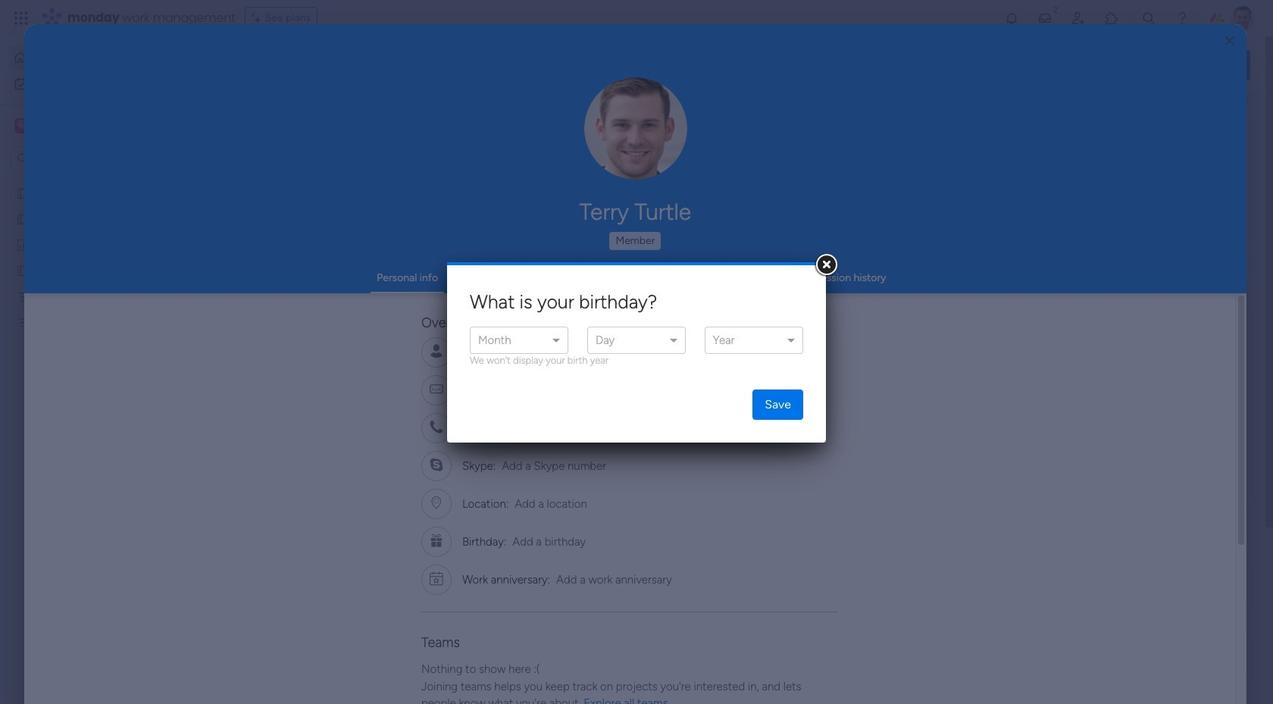 Task type: describe. For each thing, give the bounding box(es) containing it.
close image
[[1226, 35, 1235, 47]]

public dashboard image
[[16, 237, 30, 252]]

select product image
[[14, 11, 29, 26]]

component image
[[253, 301, 267, 314]]

monday marketplace image
[[1105, 11, 1120, 26]]

see plans image
[[251, 10, 265, 27]]

help image
[[1175, 11, 1190, 26]]

search everything image
[[1142, 11, 1157, 26]]

0 vertical spatial public board image
[[16, 186, 30, 200]]

0 horizontal spatial add to favorites image
[[450, 463, 465, 478]]

1 vertical spatial public board image
[[253, 277, 270, 293]]

2 image
[[1049, 1, 1063, 18]]

getting started element
[[1024, 553, 1251, 613]]

terry turtle image
[[1231, 6, 1255, 30]]



Task type: vqa. For each thing, say whether or not it's contained in the screenshot.
workspace
no



Task type: locate. For each thing, give the bounding box(es) containing it.
component image
[[501, 301, 515, 314]]

notifications image
[[1005, 11, 1020, 26]]

dapulse x slim image
[[1228, 110, 1246, 128]]

public board image up public dashboard image
[[16, 212, 30, 226]]

templates image image
[[1037, 305, 1237, 410]]

list box
[[0, 177, 193, 539]]

update feed image
[[1038, 11, 1053, 26]]

public board image up component icon
[[253, 277, 270, 293]]

0 horizontal spatial public board image
[[16, 186, 30, 200]]

public board image
[[16, 186, 30, 200], [253, 277, 270, 293]]

workspace image
[[17, 118, 27, 134]]

quick search results list box
[[234, 142, 987, 528]]

public board image down public dashboard image
[[16, 263, 30, 277]]

public board image up component image
[[501, 277, 518, 293]]

invite members image
[[1071, 11, 1086, 26]]

option
[[0, 179, 193, 182]]

add to favorites image
[[945, 277, 961, 292], [450, 463, 465, 478]]

copied! image
[[564, 346, 575, 358]]

1 horizontal spatial public board image
[[253, 277, 270, 293]]

0 vertical spatial add to favorites image
[[945, 277, 961, 292]]

public board image
[[16, 212, 30, 226], [16, 263, 30, 277], [501, 277, 518, 293]]

1 vertical spatial add to favorites image
[[450, 463, 465, 478]]

public board image up public dashboard image
[[16, 186, 30, 200]]

workspace image
[[14, 118, 30, 134]]

help center element
[[1024, 625, 1251, 686]]

1 horizontal spatial add to favorites image
[[945, 277, 961, 292]]



